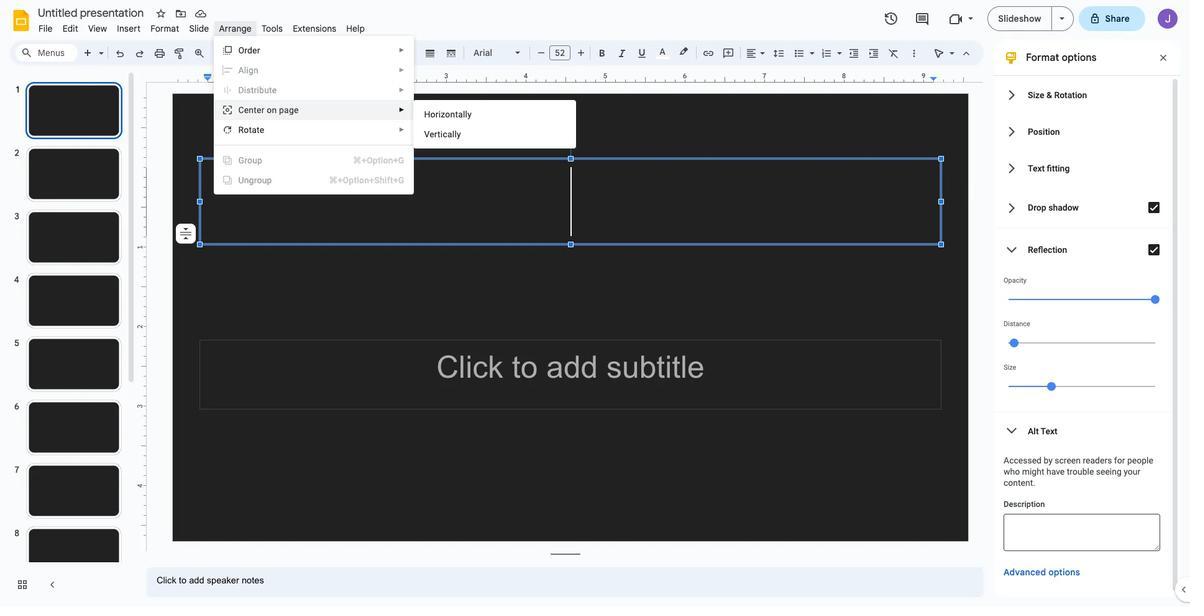 Task type: describe. For each thing, give the bounding box(es) containing it.
seeing
[[1096, 467, 1122, 477]]

page
[[279, 105, 299, 115]]

file menu item
[[34, 21, 58, 36]]

► for rder
[[399, 47, 405, 53]]

screen
[[1055, 456, 1081, 465]]

reflection tab
[[994, 229, 1170, 271]]

presentation options image
[[1059, 17, 1064, 20]]

border dash option
[[444, 44, 458, 62]]

slideshow button
[[988, 6, 1052, 31]]

have
[[1046, 467, 1065, 477]]

⌘+option+g element
[[338, 154, 404, 167]]

r otate
[[238, 125, 264, 135]]

format for format
[[150, 23, 179, 34]]

extensions
[[293, 23, 336, 34]]

distance
[[1004, 320, 1030, 328]]

help menu item
[[341, 21, 370, 36]]

menu item containing g
[[190, 0, 413, 603]]

format options section
[[994, 40, 1180, 601]]

⌘+option+shift+g element
[[314, 174, 404, 186]]

right margin image
[[930, 73, 968, 82]]

who
[[1004, 467, 1020, 477]]

main toolbar
[[77, 0, 939, 353]]

distribute d element
[[238, 85, 281, 95]]

live pointer settings image
[[946, 45, 955, 49]]

left margin image
[[173, 73, 212, 82]]

menu bar inside menu bar banner
[[34, 16, 370, 37]]

g
[[238, 155, 244, 165]]

c
[[238, 105, 244, 115]]

drop
[[1028, 203, 1046, 213]]

u ngroup
[[238, 175, 272, 185]]

share
[[1105, 13, 1130, 24]]

options for format options
[[1062, 52, 1097, 64]]

h
[[424, 109, 430, 119]]

g roup
[[238, 155, 262, 165]]

text inside "tab"
[[1028, 163, 1045, 173]]

opacity slider
[[1004, 285, 1160, 313]]

Menus field
[[16, 44, 78, 62]]

text fitting
[[1028, 163, 1070, 173]]

menu containing h
[[413, 100, 576, 149]]

arrange menu item
[[214, 21, 257, 36]]

trouble
[[1067, 467, 1094, 477]]

Star checkbox
[[152, 5, 170, 22]]

enter
[[244, 105, 264, 115]]

line & paragraph spacing image
[[772, 44, 786, 62]]

extensions menu item
[[288, 21, 341, 36]]

Toggle shadow checkbox
[[1142, 195, 1166, 220]]

border color: transparent image
[[402, 44, 416, 60]]

accessed
[[1004, 456, 1041, 465]]

v
[[424, 129, 430, 139]]

rotation
[[1054, 90, 1087, 100]]

file
[[39, 23, 53, 34]]

⌘+option+shift+g
[[329, 175, 404, 185]]

new slide with layout image
[[96, 45, 104, 49]]

size image
[[1047, 382, 1056, 391]]

font list. arial selected. option
[[474, 44, 508, 62]]

alt
[[1028, 426, 1039, 436]]

arrange
[[219, 23, 252, 34]]

opacity image
[[1151, 295, 1160, 304]]

format menu item
[[146, 21, 184, 36]]

► for lign
[[399, 66, 405, 73]]

rder
[[244, 45, 260, 55]]

roup
[[244, 155, 262, 165]]

view menu item
[[83, 21, 112, 36]]

position tab
[[994, 113, 1170, 150]]

position
[[1028, 126, 1060, 136]]

a
[[238, 65, 244, 75]]

⌘+option+g
[[353, 155, 404, 165]]

people
[[1127, 456, 1153, 465]]

text color image
[[656, 44, 669, 59]]

by
[[1044, 456, 1053, 465]]

advanced
[[1004, 567, 1046, 578]]

alt text
[[1028, 426, 1058, 436]]

ertically
[[430, 129, 461, 139]]

navigation inside format options application
[[0, 70, 137, 607]]

help
[[346, 23, 365, 34]]

center on page c element
[[238, 105, 302, 115]]

Font size text field
[[550, 45, 570, 60]]

r
[[238, 125, 244, 135]]

Rename text field
[[34, 5, 151, 20]]

highlight color image
[[677, 44, 690, 59]]

slide
[[189, 23, 209, 34]]

horizontally h element
[[424, 109, 475, 119]]

numbered list menu image
[[834, 45, 842, 49]]

size slider
[[1004, 372, 1160, 400]]



Task type: locate. For each thing, give the bounding box(es) containing it.
► for enter on page
[[399, 106, 405, 113]]

a lign
[[238, 65, 258, 75]]

slideshow
[[998, 13, 1041, 24]]

0 vertical spatial text
[[1028, 163, 1045, 173]]

content.
[[1004, 478, 1035, 488]]

Zoom field
[[209, 44, 259, 62]]

size for size & rotation
[[1028, 90, 1044, 100]]

size inside tab
[[1028, 90, 1044, 100]]

5 ► from the top
[[399, 126, 405, 133]]

insert menu item
[[112, 21, 146, 36]]

► for istribute
[[399, 86, 405, 93]]

size & rotation
[[1028, 90, 1087, 100]]

1 vertical spatial options
[[1048, 567, 1080, 578]]

format for format options
[[1026, 52, 1059, 64]]

insert
[[117, 23, 141, 34]]

format up &
[[1026, 52, 1059, 64]]

menu item containing a
[[215, 60, 413, 80]]

text fitting tab
[[994, 150, 1170, 186]]

align a element
[[238, 65, 262, 75]]

Zoom text field
[[211, 44, 246, 62]]

bulleted list menu image
[[807, 45, 815, 49]]

Toggle reflection checkbox
[[1142, 237, 1166, 262]]

format down star option
[[150, 23, 179, 34]]

option
[[176, 224, 196, 244]]

1 horizontal spatial size
[[1028, 90, 1044, 100]]

border weight option
[[423, 44, 437, 62]]

menu bar
[[34, 16, 370, 37]]

on
[[267, 105, 277, 115]]

advanced options
[[1004, 567, 1080, 578]]

format options application
[[0, 0, 1190, 607]]

advanced options tab
[[1004, 565, 1080, 580]]

d
[[238, 85, 244, 95]]

o
[[238, 45, 244, 55]]

4 ► from the top
[[399, 106, 405, 113]]

format inside 'menu item'
[[150, 23, 179, 34]]

0 vertical spatial format
[[150, 23, 179, 34]]

navigation
[[0, 70, 137, 607]]

toggle shadow image
[[1142, 195, 1166, 220]]

reflection
[[1028, 245, 1067, 255]]

opacity
[[1004, 277, 1027, 285]]

options
[[1062, 52, 1097, 64], [1048, 567, 1080, 578]]

edit
[[63, 23, 78, 34]]

menu bar banner
[[0, 0, 1190, 607]]

share button
[[1078, 6, 1145, 31]]

readers
[[1083, 456, 1112, 465]]

1 vertical spatial format
[[1026, 52, 1059, 64]]

options for advanced options
[[1048, 567, 1080, 578]]

drop shadow tab
[[994, 186, 1170, 229]]

lign
[[244, 65, 258, 75]]

1 ► from the top
[[399, 47, 405, 53]]

&
[[1046, 90, 1052, 100]]

menu item
[[190, 0, 413, 603], [215, 60, 413, 80], [215, 80, 413, 100], [222, 174, 404, 186]]

menu
[[190, 0, 414, 603], [413, 100, 576, 149]]

menu bar containing file
[[34, 16, 370, 37]]

format
[[150, 23, 179, 34], [1026, 52, 1059, 64]]

1 horizontal spatial format
[[1026, 52, 1059, 64]]

menu item containing u
[[222, 174, 404, 186]]

options right advanced
[[1048, 567, 1080, 578]]

menu item containing d
[[215, 80, 413, 100]]

accessed by screen readers for people who might have trouble seeing your content.
[[1004, 456, 1153, 488]]

menu containing o
[[190, 0, 414, 603]]

0 horizontal spatial format
[[150, 23, 179, 34]]

options up size & rotation tab
[[1062, 52, 1097, 64]]

3 ► from the top
[[399, 86, 405, 93]]

distance image
[[1010, 339, 1019, 347]]

v ertically
[[424, 129, 461, 139]]

c enter on page
[[238, 105, 299, 115]]

►
[[399, 47, 405, 53], [399, 66, 405, 73], [399, 86, 405, 93], [399, 106, 405, 113], [399, 126, 405, 133]]

orizontally
[[430, 109, 472, 119]]

distance slider
[[1004, 328, 1160, 357]]

Description text field
[[1004, 514, 1160, 551]]

o rder
[[238, 45, 260, 55]]

h orizontally
[[424, 109, 472, 119]]

drop shadow
[[1028, 203, 1079, 213]]

tools menu item
[[257, 21, 288, 36]]

options inside tab
[[1048, 567, 1080, 578]]

size down distance icon
[[1004, 364, 1016, 372]]

► for otate
[[399, 126, 405, 133]]

format options
[[1026, 52, 1097, 64]]

text
[[1028, 163, 1045, 173], [1041, 426, 1058, 436]]

alt text tab
[[994, 413, 1170, 449]]

d istribute
[[238, 85, 277, 95]]

text left fitting
[[1028, 163, 1045, 173]]

vertically v element
[[424, 129, 465, 139]]

1 vertical spatial text
[[1041, 426, 1058, 436]]

fitting
[[1047, 163, 1070, 173]]

ungroup u element
[[238, 175, 276, 185]]

u
[[238, 175, 244, 185]]

for
[[1114, 456, 1125, 465]]

order o element
[[238, 45, 264, 55]]

0 vertical spatial size
[[1028, 90, 1044, 100]]

text inside tab
[[1041, 426, 1058, 436]]

mode and view toolbar
[[929, 40, 976, 65]]

size
[[1028, 90, 1044, 100], [1004, 364, 1016, 372]]

size for size
[[1004, 364, 1016, 372]]

your
[[1124, 467, 1140, 477]]

1 vertical spatial size
[[1004, 364, 1016, 372]]

2 ► from the top
[[399, 66, 405, 73]]

ngroup
[[244, 175, 272, 185]]

shrink text on overflow image
[[177, 225, 195, 242]]

size left &
[[1028, 90, 1044, 100]]

otate
[[244, 125, 264, 135]]

rotate r element
[[238, 125, 268, 135]]

group g element
[[238, 155, 266, 165]]

description
[[1004, 500, 1045, 509]]

might
[[1022, 467, 1044, 477]]

Font size field
[[549, 45, 575, 63]]

text right alt
[[1041, 426, 1058, 436]]

0 horizontal spatial size
[[1004, 364, 1016, 372]]

shadow
[[1048, 203, 1079, 213]]

slide menu item
[[184, 21, 214, 36]]

size & rotation tab
[[994, 76, 1170, 113]]

0 vertical spatial options
[[1062, 52, 1097, 64]]

edit menu item
[[58, 21, 83, 36]]

tools
[[262, 23, 283, 34]]

istribute
[[244, 85, 277, 95]]

view
[[88, 23, 107, 34]]

format inside section
[[1026, 52, 1059, 64]]

arial
[[474, 47, 492, 58]]



Task type: vqa. For each thing, say whether or not it's contained in the screenshot.
Edit menu item
yes



